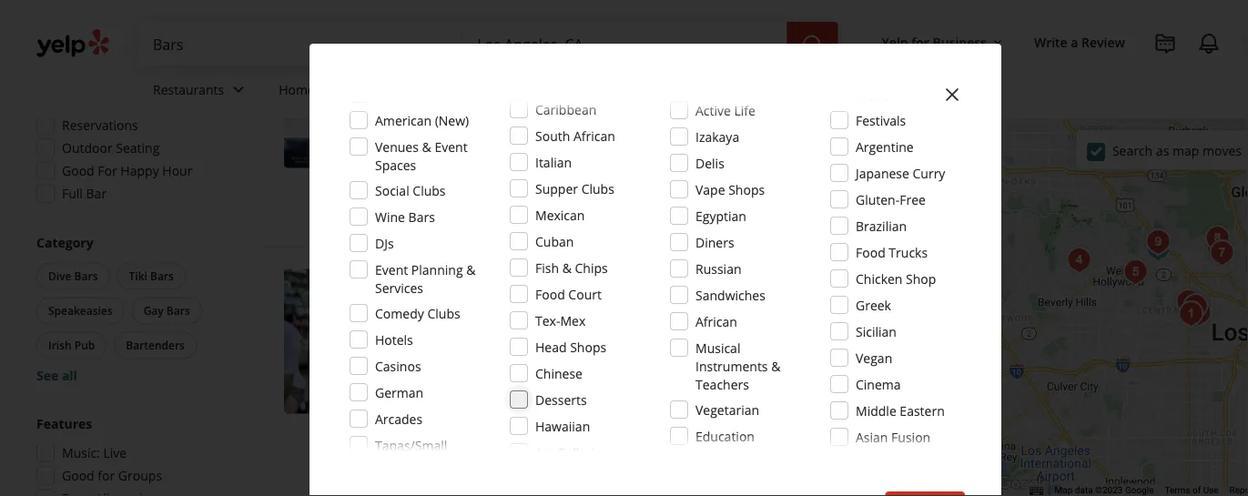 Task type: describe. For each thing, give the bounding box(es) containing it.
1 vertical spatial bar
[[86, 185, 107, 202]]

applebee's grill + bar
[[451, 23, 643, 48]]

supper clubs
[[535, 180, 615, 197]]

shops for head shops
[[570, 338, 607, 356]]

tu madre - los feliz image
[[1200, 220, 1236, 257]]

r bar image
[[1181, 295, 1218, 331]]

home services
[[279, 81, 367, 98]]

business categories element
[[138, 66, 1249, 118]]

food for food court
[[535, 285, 565, 303]]

chicken shop
[[856, 270, 937, 287]]

in
[[718, 409, 729, 427]]

1 horizontal spatial african
[[696, 313, 738, 330]]

bar next door image
[[1061, 242, 1098, 279]]

write a review
[[1034, 33, 1126, 51]]

"came
[[471, 409, 510, 427]]

laid
[[708, 428, 729, 445]]

cocktail bars
[[455, 328, 526, 343]]

seating
[[517, 205, 555, 220]]

truly la image
[[284, 269, 429, 414]]

24 chevron down v2 image
[[505, 79, 526, 101]]

this
[[789, 409, 810, 427]]

4.0
[[557, 299, 575, 316]]

izakaya
[[696, 128, 740, 145]]

user actions element
[[867, 23, 1249, 135]]

cocktail bars link
[[451, 327, 530, 345]]

vegetarian
[[696, 401, 760, 418]]

fish
[[535, 259, 559, 276]]

desserts
[[535, 391, 587, 408]]

suggested
[[36, 42, 101, 59]]

friendly for vegan friendly
[[621, 381, 666, 398]]

italian
[[535, 153, 572, 171]]

use
[[1204, 485, 1219, 496]]

2 horizontal spatial and
[[902, 409, 925, 427]]

art galleries
[[535, 444, 608, 461]]

food court
[[535, 285, 602, 303]]

group containing suggested
[[31, 41, 226, 208]]

la
[[502, 269, 525, 294]]

bars for dive bars
[[74, 269, 98, 284]]

comedy clubs
[[375, 305, 460, 322]]

+
[[597, 23, 607, 48]]

middle
[[856, 402, 897, 419]]

times
[[617, 409, 650, 427]]

with
[[760, 409, 785, 427]]

hotels
[[375, 331, 413, 348]]

dive
[[48, 269, 71, 284]]

warwick image
[[1140, 230, 1177, 267]]

©2023
[[1096, 485, 1123, 496]]

speakeasies
[[48, 303, 113, 318]]

services inside event planning & services
[[375, 279, 423, 296]]

here
[[513, 409, 540, 427]]

reservations
[[62, 117, 138, 134]]

teachers
[[696, 376, 749, 393]]

groups
[[118, 467, 162, 484]]

yelp
[[882, 33, 908, 51]]

"came here about three times and i'm so in love with this place, the vibe and scene is cute and colorful! if you want a laid back place to drink or eat or both. this is the place for…"
[[471, 409, 925, 463]]

(286 reviews) link
[[578, 297, 656, 317]]

wine bars
[[375, 208, 435, 225]]

curry
[[913, 164, 946, 182]]

german
[[375, 384, 424, 401]]

galleries
[[557, 444, 608, 461]]

1 horizontal spatial and
[[653, 409, 676, 427]]

colorful!
[[576, 428, 625, 445]]

live
[[103, 444, 127, 462]]

keyboard shortcuts image
[[1030, 487, 1044, 496]]

1 horizontal spatial place
[[763, 428, 795, 445]]

pub
[[74, 338, 95, 353]]

irish
[[48, 338, 72, 353]]

clubs for supper clubs
[[582, 180, 615, 197]]

cocktail
[[455, 328, 499, 343]]

1 vertical spatial pm
[[554, 356, 573, 373]]

irish pub
[[48, 338, 95, 353]]

restaurants
[[153, 81, 224, 98]]

map region
[[967, 0, 1249, 496]]

both.
[[471, 446, 502, 463]]

event planning & services
[[375, 261, 476, 296]]

full
[[62, 185, 83, 202]]

gangnam pocha image
[[1170, 284, 1207, 321]]

drugstore cowboy image
[[1204, 235, 1241, 271]]

0 horizontal spatial is
[[509, 428, 518, 445]]

event inside venues & event spaces
[[435, 138, 468, 155]]

of
[[1193, 485, 1201, 496]]

court
[[569, 285, 602, 303]]

profit
[[856, 86, 889, 103]]

egyptian
[[696, 207, 747, 224]]

vegan for vegan friendly
[[581, 381, 618, 398]]

group containing features
[[31, 415, 226, 496]]

supper
[[535, 180, 578, 197]]

previous image for until 11:30 pm
[[291, 330, 313, 352]]

16 chevron down v2 image
[[991, 35, 1005, 50]]

review
[[1082, 33, 1126, 51]]

category
[[36, 234, 93, 251]]

midnight
[[518, 87, 571, 104]]

art
[[535, 444, 553, 461]]

group containing category
[[33, 234, 226, 385]]

bars for gay bars
[[167, 303, 190, 318]]

social clubs
[[375, 182, 446, 199]]

bars for tiki bars
[[150, 269, 174, 284]]

grill
[[554, 23, 592, 48]]

scene
[[471, 428, 505, 445]]

spaces
[[375, 156, 416, 173]]

good for good for groups
[[62, 467, 94, 484]]

venues & event spaces
[[375, 138, 468, 173]]

& inside event planning & services
[[466, 261, 476, 278]]

0 horizontal spatial and
[[550, 428, 573, 445]]

home
[[279, 81, 315, 98]]

0 vertical spatial bar
[[612, 23, 643, 48]]

0 horizontal spatial pm
[[157, 71, 176, 88]]

i'm
[[679, 409, 697, 427]]

to
[[798, 428, 810, 445]]

eastern
[[900, 402, 945, 419]]

(286 reviews)
[[578, 299, 656, 316]]

delivery
[[588, 205, 631, 220]]

see all
[[36, 367, 77, 384]]

0 vertical spatial african
[[574, 127, 615, 144]]

tiki-ti cocktail lounge image
[[1201, 231, 1238, 268]]

dive bars
[[48, 269, 98, 284]]

chinese
[[535, 365, 583, 382]]

service/non-
[[856, 68, 932, 85]]

until midnight
[[488, 87, 571, 104]]

as
[[1156, 142, 1170, 159]]

truly la
[[451, 269, 525, 294]]

applebee's grill + bar image
[[284, 23, 429, 168]]

home services link
[[264, 66, 407, 118]]



Task type: locate. For each thing, give the bounding box(es) containing it.
music: live
[[62, 444, 127, 462]]

arts district
[[537, 328, 606, 345]]

friendly up times
[[621, 381, 666, 398]]

slideshow element for until 11:30 pm
[[284, 269, 429, 414]]

24 chevron down v2 image right restaurants on the left top
[[228, 79, 250, 101]]

speakeasies button
[[36, 297, 124, 325]]

2 previous image from the top
[[291, 330, 313, 352]]

until for until midnight
[[488, 87, 515, 104]]

a left laid in the right of the page
[[697, 428, 704, 445]]

plates
[[375, 455, 411, 472]]

is down 'cute' at the left bottom of the page
[[533, 446, 542, 463]]

event down (new)
[[435, 138, 468, 155]]

potions & poisons image
[[1173, 296, 1210, 332]]

bars for wine bars
[[409, 208, 435, 225]]

bars down 4 star rating 'image' on the bottom left of page
[[502, 328, 526, 343]]

0 vertical spatial event
[[435, 138, 468, 155]]

place down colorful! at bottom
[[568, 446, 600, 463]]

yelp for business
[[882, 33, 987, 51]]

clubs down venues & event spaces
[[413, 182, 446, 199]]

drink
[[813, 428, 844, 445]]

until for until 11:30 pm
[[488, 356, 515, 373]]

services
[[318, 81, 367, 98], [375, 279, 423, 296]]

pm down arts district
[[554, 356, 573, 373]]

good down music:
[[62, 467, 94, 484]]

a right write at the right top
[[1071, 33, 1079, 51]]

good for groups
[[62, 467, 162, 484]]

dialog
[[0, 0, 1249, 496]]

search
[[1113, 142, 1153, 159]]

None search field
[[138, 22, 842, 66]]

repo link
[[1230, 485, 1249, 496]]

outdoor for outdoor seating
[[469, 205, 514, 220]]

projects image
[[1155, 33, 1177, 55]]

0 vertical spatial services
[[318, 81, 367, 98]]

or down vibe
[[886, 428, 899, 445]]

shops down mex
[[570, 338, 607, 356]]

tex-mex
[[535, 312, 586, 329]]

0 horizontal spatial 16 checkmark v2 image
[[451, 489, 466, 496]]

until left the midnight
[[488, 87, 515, 104]]

clubs down event planning & services
[[427, 305, 460, 322]]

head
[[535, 338, 567, 356]]

fish & chips
[[535, 259, 608, 276]]

& right instruments
[[771, 357, 781, 375]]

friendly down until 11:30 pm
[[492, 381, 537, 398]]

0 horizontal spatial outdoor
[[62, 139, 113, 157]]

a inside the "came here about three times and i'm so in love with this place, the vibe and scene is cute and colorful! if you want a laid back place to drink or eat or both. this is the place for…"
[[697, 428, 704, 445]]

& right the planning
[[466, 261, 476, 278]]

1 vertical spatial shops
[[570, 338, 607, 356]]

slideshow element
[[284, 23, 429, 168], [284, 269, 429, 414]]

0 horizontal spatial african
[[574, 127, 615, 144]]

1 vertical spatial group
[[33, 234, 226, 385]]

1 horizontal spatial food
[[856, 244, 886, 261]]

bars inside 'button'
[[502, 328, 526, 343]]

0 vertical spatial slideshow element
[[284, 23, 429, 168]]

bar right '+'
[[612, 23, 643, 48]]

about
[[544, 409, 578, 427]]

next image
[[400, 330, 422, 352]]

1 horizontal spatial a
[[1071, 33, 1079, 51]]

clubs for comedy clubs
[[427, 305, 460, 322]]

1 horizontal spatial event
[[435, 138, 468, 155]]

casinos
[[375, 357, 421, 375]]

japanese
[[856, 164, 910, 182]]

24 chevron down v2 image for restaurants
[[228, 79, 250, 101]]

is up this in the bottom left of the page
[[509, 428, 518, 445]]

1 vertical spatial previous image
[[291, 330, 313, 352]]

1 horizontal spatial services
[[375, 279, 423, 296]]

bars down social clubs
[[409, 208, 435, 225]]

enjoy
[[466, 153, 499, 171]]

0 horizontal spatial place
[[568, 446, 600, 463]]

0 horizontal spatial for
[[98, 467, 115, 484]]

1 previous image from the top
[[291, 85, 313, 107]]

bars for cocktail bars
[[502, 328, 526, 343]]

is
[[509, 428, 518, 445], [533, 446, 542, 463]]

for right yelp
[[912, 33, 930, 51]]

services up comedy
[[375, 279, 423, 296]]

instruments
[[696, 357, 768, 375]]

for…"
[[603, 446, 635, 463]]

0 vertical spatial for
[[912, 33, 930, 51]]

services right 'home'
[[318, 81, 367, 98]]

clubs up delivery
[[582, 180, 615, 197]]

1 until from the top
[[488, 87, 515, 104]]

google image
[[994, 473, 1054, 496]]

outdoor for outdoor seating
[[62, 139, 113, 157]]

1 slideshow element from the top
[[284, 23, 429, 168]]

1 horizontal spatial outdoor
[[469, 205, 514, 220]]

vape shops
[[696, 181, 765, 198]]

1 horizontal spatial pm
[[554, 356, 573, 373]]

for for good
[[98, 467, 115, 484]]

or left the 'eat'
[[847, 428, 860, 445]]

2 good from the top
[[62, 467, 94, 484]]

0 vertical spatial place
[[763, 428, 795, 445]]

african up musical
[[696, 313, 738, 330]]

previous image for until midnight
[[291, 85, 313, 107]]

free
[[900, 191, 926, 208]]

place,
[[814, 409, 848, 427]]

0 horizontal spatial 24 chevron down v2 image
[[228, 79, 250, 101]]

& down american (new)
[[422, 138, 431, 155]]

1 vertical spatial african
[[696, 313, 738, 330]]

1 good from the top
[[62, 162, 94, 179]]

0 horizontal spatial friendly
[[492, 381, 537, 398]]

0 horizontal spatial a
[[697, 428, 704, 445]]

map data ©2023 google
[[1055, 485, 1154, 496]]

see all button
[[36, 367, 77, 384]]

shop
[[906, 270, 937, 287]]

and up 'fusion'
[[902, 409, 925, 427]]

24 chevron down v2 image up american
[[370, 79, 392, 101]]

0 vertical spatial is
[[509, 428, 518, 445]]

1 vertical spatial vegan
[[581, 381, 618, 398]]

2 until from the top
[[488, 356, 515, 373]]

event down djs
[[375, 261, 408, 278]]

at
[[502, 153, 514, 171]]

shops right vape
[[729, 181, 765, 198]]

1 horizontal spatial or
[[886, 428, 899, 445]]

good up the full
[[62, 162, 94, 179]]

and up the you
[[653, 409, 676, 427]]

1 horizontal spatial the
[[851, 409, 871, 427]]

notifications image
[[1198, 33, 1220, 55]]

food up chicken
[[856, 244, 886, 261]]

noir hollywood image
[[1140, 224, 1177, 260]]

4 star rating image
[[451, 300, 549, 318]]

0 vertical spatial shops
[[729, 181, 765, 198]]

african up favorite
[[574, 127, 615, 144]]

2 slideshow element from the top
[[284, 269, 429, 414]]

1 vertical spatial the
[[546, 446, 565, 463]]

for inside button
[[912, 33, 930, 51]]

the down 'cute' at the left bottom of the page
[[546, 446, 565, 463]]

& right the fish
[[562, 259, 572, 276]]

2 24 chevron down v2 image from the left
[[370, 79, 392, 101]]

outdoor down reservations
[[62, 139, 113, 157]]

data
[[1075, 485, 1093, 496]]

district
[[564, 328, 606, 345]]

0 vertical spatial food
[[856, 244, 886, 261]]

repo
[[1230, 485, 1249, 496]]

hour
[[162, 162, 193, 179]]

0 vertical spatial a
[[1071, 33, 1079, 51]]

0 horizontal spatial services
[[318, 81, 367, 98]]

a inside "link"
[[1071, 33, 1079, 51]]

services inside business categories element
[[318, 81, 367, 98]]

clubs for social clubs
[[413, 182, 446, 199]]

russian
[[696, 260, 742, 277]]

1 vertical spatial until
[[488, 356, 515, 373]]

greek
[[856, 296, 892, 314]]

diners
[[696, 234, 735, 251]]

24 chevron down v2 image inside home services link
[[370, 79, 392, 101]]

apb image
[[1118, 254, 1154, 291]]

0 vertical spatial 16 checkmark v2 image
[[570, 205, 584, 219]]

1 horizontal spatial shops
[[729, 181, 765, 198]]

food up tex-
[[535, 285, 565, 303]]

outdoor seating
[[469, 205, 555, 220]]

search image
[[802, 34, 824, 56]]

you
[[639, 428, 661, 445]]

or
[[847, 428, 860, 445], [886, 428, 899, 445]]

truly
[[451, 269, 498, 294]]

features
[[36, 415, 92, 433]]

irish pub button
[[36, 332, 107, 359]]

bars right the dive
[[74, 269, 98, 284]]

dialog containing community service/non- profit
[[0, 0, 1249, 496]]

food for food trucks
[[856, 244, 886, 261]]

for down "live"
[[98, 467, 115, 484]]

this
[[506, 446, 530, 463]]

24 chevron down v2 image for home services
[[370, 79, 392, 101]]

4:13
[[129, 71, 154, 88]]

asian
[[856, 428, 888, 446]]

trucks
[[889, 244, 928, 261]]

16 checkmark v2 image
[[570, 205, 584, 219], [451, 489, 466, 496]]

24 chevron down v2 image inside restaurants link
[[228, 79, 250, 101]]

1 vertical spatial services
[[375, 279, 423, 296]]

1 horizontal spatial 24 chevron down v2 image
[[370, 79, 392, 101]]

business
[[933, 33, 987, 51]]

write
[[1034, 33, 1068, 51]]

chicken
[[856, 270, 903, 287]]

friendly
[[492, 381, 537, 398], [621, 381, 666, 398]]

1 horizontal spatial for
[[912, 33, 930, 51]]

1 vertical spatial a
[[697, 428, 704, 445]]

1 vertical spatial is
[[533, 446, 542, 463]]

for for yelp
[[912, 33, 930, 51]]

close image
[[942, 84, 963, 106]]

place down with
[[763, 428, 795, 445]]

0 horizontal spatial vegan
[[581, 381, 618, 398]]

1 24 chevron down v2 image from the left
[[228, 79, 250, 101]]

the up the 'eat'
[[851, 409, 871, 427]]

& inside venues & event spaces
[[422, 138, 431, 155]]

vegan up three
[[581, 381, 618, 398]]

0 vertical spatial vegan
[[856, 349, 893, 367]]

japanese curry
[[856, 164, 946, 182]]

0 vertical spatial pm
[[157, 71, 176, 88]]

2 friendly from the left
[[621, 381, 666, 398]]

1 vertical spatial place
[[568, 446, 600, 463]]

1 vertical spatial for
[[98, 467, 115, 484]]

hawaiian
[[535, 418, 590, 435]]

pet friendly
[[469, 381, 540, 398]]

1 vertical spatial outdoor
[[469, 205, 514, 220]]

bartenders
[[126, 338, 185, 353]]

1 horizontal spatial vegan
[[856, 349, 893, 367]]

until up pet friendly
[[488, 356, 515, 373]]

write a review link
[[1027, 25, 1133, 58]]

group
[[31, 41, 226, 208], [33, 234, 226, 385], [31, 415, 226, 496]]

previous image
[[291, 85, 313, 107], [291, 330, 313, 352]]

pm right 4:13
[[157, 71, 176, 88]]

0 vertical spatial good
[[62, 162, 94, 179]]

american (new)
[[375, 112, 469, 129]]

1 vertical spatial good
[[62, 467, 94, 484]]

cinema
[[856, 376, 901, 393]]

1 horizontal spatial friendly
[[621, 381, 666, 398]]

1 horizontal spatial is
[[533, 446, 542, 463]]

1 horizontal spatial 16 checkmark v2 image
[[570, 205, 584, 219]]

1 vertical spatial 16 checkmark v2 image
[[451, 489, 466, 496]]

vegan friendly
[[581, 381, 666, 398]]

cocktail bars button
[[451, 327, 530, 345]]

friendly for pet friendly
[[492, 381, 537, 398]]

american
[[375, 112, 432, 129]]

and down about at the bottom of the page
[[550, 428, 573, 445]]

1 friendly from the left
[[492, 381, 537, 398]]

0 horizontal spatial the
[[546, 446, 565, 463]]

1 or from the left
[[847, 428, 860, 445]]

4:13 pm
[[129, 71, 176, 88]]

0 vertical spatial the
[[851, 409, 871, 427]]

good for good for happy hour
[[62, 162, 94, 179]]

a
[[1071, 33, 1079, 51], [697, 428, 704, 445]]

gluten-
[[856, 191, 900, 208]]

outdoor seating
[[62, 139, 160, 157]]

back!
[[562, 135, 596, 152]]

gay bars button
[[132, 297, 202, 325]]

1 vertical spatial event
[[375, 261, 408, 278]]

0 horizontal spatial food
[[535, 285, 565, 303]]

bar right the full
[[86, 185, 107, 202]]

1 vertical spatial slideshow element
[[284, 269, 429, 414]]

0 horizontal spatial event
[[375, 261, 408, 278]]

cideries
[[375, 85, 423, 102]]

head shops
[[535, 338, 607, 356]]

2 or from the left
[[886, 428, 899, 445]]

shops for vape shops
[[729, 181, 765, 198]]

vegan for vegan
[[856, 349, 893, 367]]

so
[[701, 409, 714, 427]]

seoul salon restaurant & bar image
[[1178, 289, 1214, 325]]

0 horizontal spatial shops
[[570, 338, 607, 356]]

bars inside "dialog"
[[409, 208, 435, 225]]

vegan down sicilian
[[856, 349, 893, 367]]

bars right tiki
[[150, 269, 174, 284]]

0 horizontal spatial or
[[847, 428, 860, 445]]

outdoor left seating
[[469, 205, 514, 220]]

0 horizontal spatial bar
[[86, 185, 107, 202]]

slideshow element for until midnight
[[284, 23, 429, 168]]

0 vertical spatial previous image
[[291, 85, 313, 107]]

community service/non- profit
[[856, 50, 932, 103]]

0 vertical spatial until
[[488, 87, 515, 104]]

tapas/small plates
[[375, 437, 447, 472]]

bars right gay
[[167, 303, 190, 318]]

& inside musical instruments & teachers
[[771, 357, 781, 375]]

mex
[[560, 312, 586, 329]]

24 chevron down v2 image
[[228, 79, 250, 101], [370, 79, 392, 101]]

gay
[[144, 303, 164, 318]]

wine
[[375, 208, 405, 225]]

event inside event planning & services
[[375, 261, 408, 278]]

(new)
[[435, 112, 469, 129]]

1 vertical spatial food
[[535, 285, 565, 303]]

yelp for business button
[[875, 25, 1013, 58]]

eat
[[864, 428, 882, 445]]

0 vertical spatial group
[[31, 41, 226, 208]]

shops
[[729, 181, 765, 198], [570, 338, 607, 356]]

2 vertical spatial group
[[31, 415, 226, 496]]

1 horizontal spatial bar
[[612, 23, 643, 48]]

0 vertical spatial outdoor
[[62, 139, 113, 157]]

until
[[488, 87, 515, 104], [488, 356, 515, 373]]



Task type: vqa. For each thing, say whether or not it's contained in the screenshot.
the leftmost Event
yes



